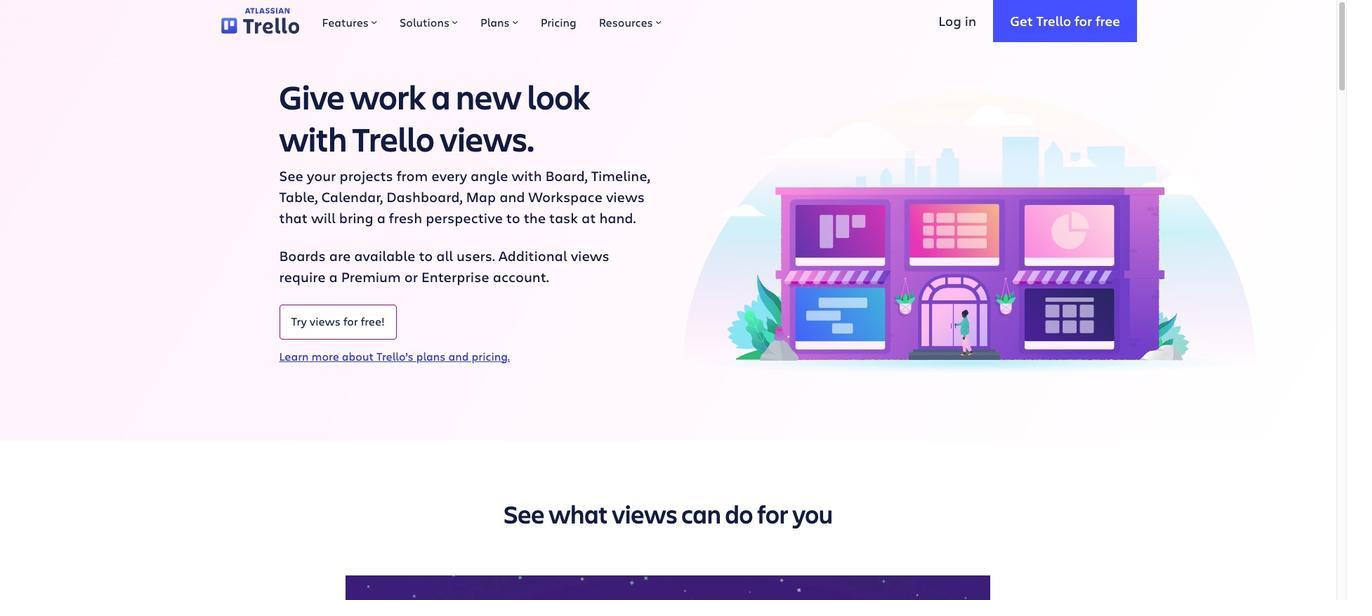 Task type: vqa. For each thing, say whether or not it's contained in the screenshot.
THE CARDS,
no



Task type: describe. For each thing, give the bounding box(es) containing it.
solutions
[[400, 15, 450, 30]]

board,
[[546, 166, 588, 185]]

see what views can do for you
[[504, 497, 833, 531]]

or
[[404, 268, 418, 286]]

do
[[725, 497, 753, 531]]

give
[[279, 74, 345, 119]]

2 horizontal spatial a
[[432, 74, 451, 119]]

boards
[[279, 246, 326, 265]]

calendar,
[[321, 187, 383, 206]]

pricing
[[541, 15, 577, 30]]

views.
[[440, 116, 534, 161]]

get trello for free link
[[994, 0, 1137, 42]]

additional
[[499, 246, 567, 265]]

give work a new look with trello views. see your projects from every angle with board, timeline, table, calendar, dashboard, map and workspace views that will bring a fresh perspective to the task at hand.
[[279, 74, 650, 227]]

free!
[[361, 314, 385, 329]]

the
[[524, 209, 546, 227]]

try
[[291, 314, 307, 329]]

what
[[549, 497, 608, 531]]

about
[[342, 349, 374, 364]]

0 vertical spatial trello
[[1037, 12, 1072, 29]]

hand.
[[600, 209, 636, 227]]

look
[[527, 74, 590, 119]]

at
[[582, 209, 596, 227]]

table,
[[279, 187, 318, 206]]

available
[[354, 246, 415, 265]]

workspace
[[529, 187, 603, 206]]

1 horizontal spatial a
[[377, 209, 386, 227]]

account.
[[493, 268, 549, 286]]

work
[[350, 74, 426, 119]]

a inside the boards are available to all users. additional views require a premium or enterprise account.
[[329, 268, 338, 286]]

views inside the give work a new look with trello views. see your projects from every angle with board, timeline, table, calendar, dashboard, map and workspace views that will bring a fresh perspective to the task at hand.
[[606, 187, 645, 206]]

trello's
[[377, 349, 414, 364]]

resources button
[[588, 0, 673, 42]]

plans
[[416, 349, 446, 364]]

from
[[397, 166, 428, 185]]

map
[[466, 187, 496, 206]]

pricing link
[[529, 0, 588, 42]]

try views for free!
[[291, 314, 385, 329]]

your
[[307, 166, 336, 185]]

atlassian trello image
[[221, 8, 300, 34]]

get
[[1010, 12, 1033, 29]]

plans
[[481, 15, 510, 30]]

2 vertical spatial for
[[758, 497, 788, 531]]

pricing.
[[472, 349, 510, 364]]

projects
[[340, 166, 393, 185]]

learn more about trello's plans and pricing. link
[[279, 349, 510, 364]]

can
[[682, 497, 721, 531]]

every
[[432, 166, 467, 185]]

log in
[[939, 12, 977, 29]]

1 vertical spatial see
[[504, 497, 545, 531]]

require
[[279, 268, 326, 286]]

new
[[456, 74, 522, 119]]



Task type: locate. For each thing, give the bounding box(es) containing it.
to
[[506, 209, 520, 227], [419, 246, 433, 265]]

and right plans
[[449, 349, 469, 364]]

views left can
[[612, 497, 678, 531]]

1 vertical spatial trello
[[353, 116, 435, 161]]

0 vertical spatial for
[[1075, 12, 1093, 29]]

views inside 'link'
[[310, 314, 341, 329]]

views down 'timeline,'
[[606, 187, 645, 206]]

trello
[[1037, 12, 1072, 29], [353, 116, 435, 161]]

are
[[329, 246, 351, 265]]

all
[[436, 246, 453, 265]]

1 horizontal spatial to
[[506, 209, 520, 227]]

1 vertical spatial with
[[512, 166, 542, 185]]

views down at
[[571, 246, 610, 265]]

dashboard,
[[387, 187, 463, 206]]

for inside try views for free! 'link'
[[344, 314, 358, 329]]

angle
[[471, 166, 508, 185]]

0 horizontal spatial with
[[279, 116, 347, 161]]

solutions button
[[389, 0, 469, 42]]

in
[[965, 12, 977, 29]]

for for views
[[344, 314, 358, 329]]

and up the
[[500, 187, 525, 206]]

0 vertical spatial to
[[506, 209, 520, 227]]

bring
[[339, 209, 373, 227]]

for
[[1075, 12, 1093, 29], [344, 314, 358, 329], [758, 497, 788, 531]]

0 vertical spatial see
[[279, 166, 303, 185]]

0 horizontal spatial trello
[[353, 116, 435, 161]]

and
[[500, 187, 525, 206], [449, 349, 469, 364]]

more
[[312, 349, 339, 364]]

0 vertical spatial a
[[432, 74, 451, 119]]

and inside the give work a new look with trello views. see your projects from every angle with board, timeline, table, calendar, dashboard, map and workspace views that will bring a fresh perspective to the task at hand.
[[500, 187, 525, 206]]

2 vertical spatial a
[[329, 268, 338, 286]]

views right try
[[310, 314, 341, 329]]

for right "do"
[[758, 497, 788, 531]]

log
[[939, 12, 962, 29]]

views
[[606, 187, 645, 206], [571, 246, 610, 265], [310, 314, 341, 329], [612, 497, 678, 531]]

will
[[311, 209, 336, 227]]

a left new
[[432, 74, 451, 119]]

with
[[279, 116, 347, 161], [512, 166, 542, 185]]

log in link
[[922, 0, 994, 42]]

a down are
[[329, 268, 338, 286]]

1 vertical spatial and
[[449, 349, 469, 364]]

for for trello
[[1075, 12, 1093, 29]]

see left what
[[504, 497, 545, 531]]

0 horizontal spatial a
[[329, 268, 338, 286]]

for left free
[[1075, 12, 1093, 29]]

premium
[[341, 268, 401, 286]]

users.
[[457, 246, 495, 265]]

0 horizontal spatial for
[[344, 314, 358, 329]]

features button
[[311, 0, 389, 42]]

to inside the give work a new look with trello views. see your projects from every angle with board, timeline, table, calendar, dashboard, map and workspace views that will bring a fresh perspective to the task at hand.
[[506, 209, 520, 227]]

task
[[549, 209, 578, 227]]

resources
[[599, 15, 653, 30]]

trello inside the give work a new look with trello views. see your projects from every angle with board, timeline, table, calendar, dashboard, map and workspace views that will bring a fresh perspective to the task at hand.
[[353, 116, 435, 161]]

1 horizontal spatial and
[[500, 187, 525, 206]]

1 horizontal spatial for
[[758, 497, 788, 531]]

with right angle
[[512, 166, 542, 185]]

a left fresh
[[377, 209, 386, 227]]

0 vertical spatial with
[[279, 116, 347, 161]]

get trello for free
[[1010, 12, 1121, 29]]

that
[[279, 209, 308, 227]]

learn more about trello's plans and pricing.
[[279, 349, 510, 364]]

see
[[279, 166, 303, 185], [504, 497, 545, 531]]

1 vertical spatial a
[[377, 209, 386, 227]]

features
[[322, 15, 369, 30]]

free
[[1096, 12, 1121, 29]]

try views for free! link
[[279, 305, 397, 340]]

1 horizontal spatial trello
[[1037, 12, 1072, 29]]

0 horizontal spatial to
[[419, 246, 433, 265]]

with up your
[[279, 116, 347, 161]]

views inside the boards are available to all users. additional views require a premium or enterprise account.
[[571, 246, 610, 265]]

a
[[432, 74, 451, 119], [377, 209, 386, 227], [329, 268, 338, 286]]

trello right get
[[1037, 12, 1072, 29]]

to left all
[[419, 246, 433, 265]]

trello up from
[[353, 116, 435, 161]]

for left the free!
[[344, 314, 358, 329]]

learn
[[279, 349, 309, 364]]

video thumbnail image
[[346, 576, 991, 601]]

fresh
[[389, 209, 422, 227]]

for inside get trello for free link
[[1075, 12, 1093, 29]]

you
[[793, 497, 833, 531]]

see up table,
[[279, 166, 303, 185]]

1 horizontal spatial with
[[512, 166, 542, 185]]

to inside the boards are available to all users. additional views require a premium or enterprise account.
[[419, 246, 433, 265]]

1 horizontal spatial see
[[504, 497, 545, 531]]

1 vertical spatial for
[[344, 314, 358, 329]]

0 horizontal spatial and
[[449, 349, 469, 364]]

timeline,
[[591, 166, 650, 185]]

to left the
[[506, 209, 520, 227]]

2 horizontal spatial for
[[1075, 12, 1093, 29]]

perspective
[[426, 209, 503, 227]]

see inside the give work a new look with trello views. see your projects from every angle with board, timeline, table, calendar, dashboard, map and workspace views that will bring a fresh perspective to the task at hand.
[[279, 166, 303, 185]]

boards are available to all users. additional views require a premium or enterprise account.
[[279, 246, 610, 286]]

plans button
[[469, 0, 529, 42]]

0 horizontal spatial see
[[279, 166, 303, 185]]

1 vertical spatial to
[[419, 246, 433, 265]]

enterprise
[[422, 268, 490, 286]]

0 vertical spatial and
[[500, 187, 525, 206]]



